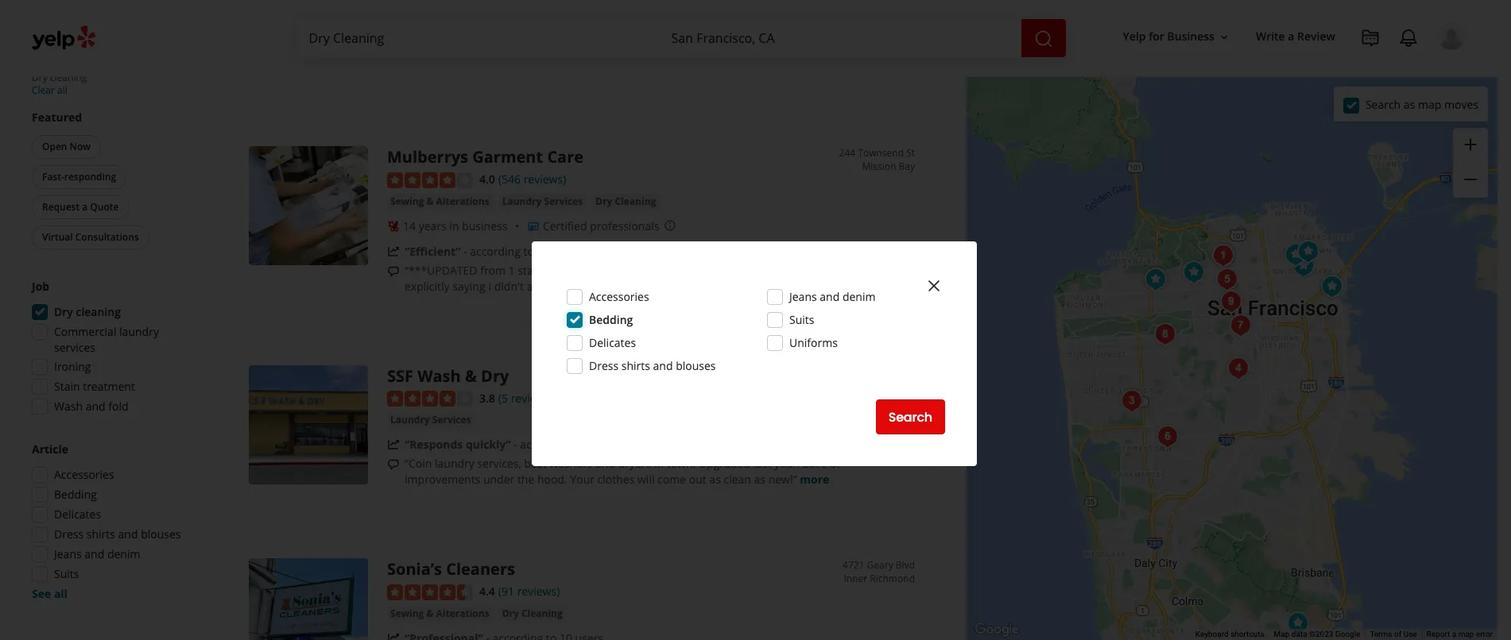 Task type: vqa. For each thing, say whether or not it's contained in the screenshot.
16 refresh v2 icon
no



Task type: describe. For each thing, give the bounding box(es) containing it.
map for error
[[1459, 631, 1474, 639]]

voicemail,…"
[[813, 279, 877, 294]]

consultations
[[75, 231, 139, 244]]

bedding inside "search" dialog
[[589, 312, 633, 328]]

martini cleaners image
[[1216, 286, 1247, 318]]

"when i came in, i asked if i could have my clothes done the next day, knowing this was a huge request. the man was so kind and said he could do it! i will refer them to all future…"
[[405, 44, 893, 75]]

laundry for the bottom laundry services link
[[390, 414, 430, 427]]

16 speech v2 image
[[387, 459, 400, 472]]

sonia's cleaners
[[387, 559, 515, 581]]

i right if
[[543, 44, 546, 59]]

sewing & alterations button for mulberrys
[[387, 194, 493, 210]]

sewing & alterations for mulberrys
[[390, 195, 489, 208]]

treatment
[[83, 379, 135, 394]]

sewing & alterations for sonia's
[[390, 607, 489, 621]]

1 horizontal spatial mulberrys garment care image
[[1317, 271, 1348, 303]]

4 star rating image
[[387, 172, 473, 188]]

0 horizontal spatial mulberrys garment care image
[[249, 146, 368, 266]]

shortcuts
[[1231, 631, 1265, 639]]

novella bridal image
[[1280, 239, 1312, 271]]

2 vertical spatial of
[[1394, 631, 1402, 639]]

toni cleaners image
[[1225, 310, 1257, 341]]

refer
[[711, 60, 737, 75]]

featured group
[[29, 110, 197, 253]]

0 vertical spatial cleaning
[[615, 195, 656, 208]]

jeans inside "search" dialog
[[789, 289, 817, 304]]

a up gave
[[678, 263, 685, 278]]

asked
[[500, 44, 530, 59]]

lot's
[[803, 457, 827, 472]]

0 vertical spatial group
[[1453, 128, 1488, 198]]

0 vertical spatial laundry services
[[502, 195, 583, 208]]

14 years in business
[[403, 218, 508, 234]]

37
[[537, 244, 550, 259]]

call
[[714, 279, 731, 294]]

certified
[[543, 218, 587, 234]]

a right me
[[705, 279, 711, 294]]

in,
[[479, 44, 491, 59]]

more for "coin laundry services, best washers and dryers in town. upgraded last year. lot's of improvements under the hood. your clothes will come out as clean as new!"
[[800, 473, 829, 488]]

sunset laundry & cleaner image
[[1150, 318, 1181, 350]]

selena judy bridal image
[[1288, 250, 1320, 282]]

stars**
[[564, 263, 601, 278]]

user actions element
[[1110, 20, 1488, 118]]

stain treatment
[[54, 379, 135, 394]]

fast-responding button
[[32, 165, 127, 189]]

i inside the ""***updated from 1 star to 4 stars** - after leaving a voicemail for the systems manager explicitly saying i didn't approve of the work, she gave me a call back and left a voicemail,…""
[[488, 279, 491, 294]]

have
[[580, 44, 605, 59]]

blouses inside "search" dialog
[[676, 359, 716, 374]]

laundry services button for the bottom laundry services link
[[387, 413, 474, 429]]

kind
[[537, 60, 559, 75]]

ironing
[[54, 359, 91, 374]]

1 vertical spatial laundry services link
[[387, 413, 474, 429]]

and inside "coin laundry services, best washers and dryers in town. upgraded last year. lot's of improvements under the hood. your clothes will come out as clean as new!"
[[596, 457, 615, 472]]

0 horizontal spatial -
[[464, 244, 467, 259]]

more link for "coin laundry services, best washers and dryers in town. upgraded last year. lot's of improvements under the hood. your clothes will come out as clean as new!"
[[800, 473, 829, 488]]

(546 reviews)
[[498, 172, 566, 187]]

map
[[1274, 631, 1290, 639]]

gave
[[659, 279, 683, 294]]

to up "washers"
[[574, 438, 584, 453]]

"responds
[[405, 438, 463, 453]]

the down stars**
[[586, 279, 603, 294]]

(91
[[498, 585, 514, 600]]

man
[[473, 60, 496, 75]]

ssf wash & dry image
[[1282, 608, 1314, 640]]

star
[[518, 263, 538, 278]]

clear
[[32, 83, 55, 97]]

sewing & alterations link for mulberrys
[[387, 194, 493, 210]]

suits inside "group"
[[54, 567, 79, 582]]

0 horizontal spatial dress shirts and blouses
[[54, 527, 181, 542]]

write
[[1256, 29, 1285, 44]]

cleaning for dry cleaning
[[76, 304, 121, 320]]

next
[[716, 44, 739, 59]]

1 horizontal spatial services
[[544, 195, 583, 208]]

0 horizontal spatial dry cleaning link
[[499, 607, 566, 623]]

them
[[739, 60, 767, 75]]

map for moves
[[1418, 97, 1442, 112]]

zoom in image
[[1461, 135, 1480, 154]]

shirts inside "group"
[[86, 527, 115, 542]]

4.4
[[479, 585, 495, 600]]

16 trending v2 image for sonia's
[[387, 633, 400, 641]]

dry inside dry cleaning clear all
[[32, 71, 47, 84]]

"coin laundry services, best washers and dryers in town. upgraded last year. lot's of improvements under the hood. your clothes will come out as clean as new!"
[[405, 457, 840, 488]]

from
[[480, 263, 506, 278]]

16 parking v2 image
[[527, 1, 540, 13]]

a right report
[[1452, 631, 1457, 639]]

cleaners
[[446, 559, 515, 581]]

& for sonia's
[[426, 607, 434, 621]]

0 vertical spatial was
[[835, 44, 855, 59]]

huge
[[867, 44, 893, 59]]

and inside "when i came in, i asked if i could have my clothes done the next day, knowing this was a huge request. the man was so kind and said he could do it! i will refer them to all future…"
[[562, 60, 582, 75]]

if
[[533, 44, 540, 59]]

garment
[[472, 146, 543, 168]]

said
[[585, 60, 606, 75]]

more for "when i came in, i asked if i could have my clothes done the next day, knowing this was a huge request. the man was so kind and said he could do it! i will refer them to all future…"
[[846, 60, 875, 75]]

sonia's cleaners image
[[1140, 264, 1172, 295]]

16 certified professionals v2 image
[[527, 220, 540, 233]]

open now button
[[32, 135, 101, 159]]

blvd
[[896, 559, 915, 573]]

alterations for cleaners
[[436, 607, 489, 621]]

0 horizontal spatial services
[[432, 414, 471, 427]]

users
[[553, 244, 581, 259]]

dry inside "group"
[[54, 304, 73, 320]]

16 speech v2 image for "when
[[387, 46, 400, 59]]

clean
[[724, 473, 751, 488]]

done
[[667, 44, 693, 59]]

denim inside "search" dialog
[[843, 289, 876, 304]]

3.8 star rating image
[[387, 391, 473, 407]]

0 vertical spatial dry cleaning button
[[593, 194, 659, 210]]

came
[[448, 44, 476, 59]]

years
[[419, 218, 447, 234]]

16 trending v2 image for ssf
[[387, 439, 400, 452]]

voicemail
[[687, 263, 736, 278]]

responding
[[64, 170, 116, 184]]

virtual consultations button
[[32, 226, 149, 250]]

map data ©2023 google
[[1274, 631, 1361, 639]]

cleaning for dry cleaning clear all
[[50, 71, 87, 84]]

mulberrys
[[387, 146, 468, 168]]

will inside "when i came in, i asked if i could have my clothes done the next day, knowing this was a huge request. the man was so kind and said he could do it! i will refer them to all future…"
[[691, 60, 708, 75]]

see all
[[32, 587, 68, 602]]

0 vertical spatial according
[[470, 244, 521, 259]]

all seasons cleaners image
[[1116, 385, 1148, 417]]

laundry services button for the top laundry services link
[[499, 194, 586, 210]]

open
[[42, 140, 67, 153]]

come
[[658, 473, 686, 488]]

reviews) for ssf wash & dry
[[511, 391, 554, 406]]

4.0
[[479, 172, 495, 187]]

reviews) for mulberrys garment care
[[524, 172, 566, 187]]

0 vertical spatial wash
[[418, 366, 461, 387]]

1 vertical spatial bedding
[[54, 487, 97, 502]]

1 vertical spatial dry cleaning button
[[499, 607, 566, 623]]

featured
[[32, 110, 82, 125]]

the inside "coin laundry services, best washers and dryers in town. upgraded last year. lot's of improvements under the hood. your clothes will come out as clean as new!"
[[517, 473, 534, 488]]

inner
[[844, 573, 868, 586]]

clear all link
[[32, 83, 67, 97]]

0 vertical spatial in
[[449, 218, 459, 234]]

request
[[42, 200, 80, 214]]

1 vertical spatial was
[[499, 60, 519, 75]]

terms
[[1370, 631, 1393, 639]]

group containing article
[[27, 442, 197, 603]]

last
[[753, 457, 772, 472]]

my
[[608, 44, 624, 59]]

so
[[522, 60, 534, 75]]

1 vertical spatial laundry services
[[390, 414, 471, 427]]

clothes inside "coin laundry services, best washers and dryers in town. upgraded last year. lot's of improvements under the hood. your clothes will come out as clean as new!"
[[598, 473, 635, 488]]

0 horizontal spatial dress
[[54, 527, 84, 542]]

search for search
[[889, 408, 933, 427]]

search image
[[1034, 29, 1053, 48]]

left
[[784, 279, 801, 294]]

accessories inside "search" dialog
[[589, 289, 649, 304]]

reviews) for sonia's cleaners
[[517, 585, 560, 600]]

report
[[1427, 631, 1450, 639]]

write a review
[[1256, 29, 1336, 44]]

4.0 link
[[479, 170, 495, 188]]

future…"
[[798, 60, 843, 75]]

1 vertical spatial cleaning
[[521, 607, 563, 621]]

she
[[637, 279, 656, 294]]

sonia's cleaners image
[[249, 559, 368, 641]]

clothes inside "when i came in, i asked if i could have my clothes done the next day, knowing this was a huge request. the man was so kind and said he could do it! i will refer them to all future…"
[[627, 44, 664, 59]]

search button
[[876, 400, 945, 435]]

quote
[[90, 200, 119, 214]]

mulberrys garment care image
[[1317, 271, 1348, 303]]

he
[[609, 60, 622, 75]]

will inside "coin laundry services, best washers and dryers in town. upgraded last year. lot's of improvements under the hood. your clothes will come out as clean as new!"
[[638, 473, 655, 488]]

me
[[686, 279, 702, 294]]

1 vertical spatial could
[[625, 60, 653, 75]]

approve
[[527, 279, 570, 294]]

1 inside the ""***updated from 1 star to 4 stars** - after leaving a voicemail for the systems manager explicitly saying i didn't approve of the work, she gave me a call back and left a voicemail,…""
[[509, 263, 515, 278]]

dry cleaning for bottom dry cleaning button
[[502, 607, 563, 621]]

to inside "when i came in, i asked if i could have my clothes done the next day, knowing this was a huge request. the man was so kind and said he could do it! i will refer them to all future…"
[[770, 60, 780, 75]]

0 horizontal spatial could
[[549, 44, 577, 59]]

st
[[906, 146, 915, 160]]

"coin
[[405, 457, 432, 472]]

this
[[813, 44, 832, 59]]

a right left
[[804, 279, 810, 294]]

systems
[[777, 263, 819, 278]]



Task type: locate. For each thing, give the bounding box(es) containing it.
1 horizontal spatial blouses
[[676, 359, 716, 374]]

(5
[[498, 391, 508, 406]]

zoom out image
[[1461, 170, 1480, 189]]

denim
[[843, 289, 876, 304], [107, 547, 140, 562]]

all right see at the bottom
[[54, 587, 68, 602]]

(5 reviews)
[[498, 391, 554, 406]]

sewing down 4.4 star rating image
[[390, 607, 424, 621]]

0 vertical spatial suits
[[789, 312, 814, 328]]

1 vertical spatial alterations
[[436, 607, 489, 621]]

for inside yelp for business button
[[1149, 29, 1165, 44]]

"when
[[405, 44, 439, 59]]

uniforms
[[789, 336, 838, 351]]

1 vertical spatial jeans
[[54, 547, 82, 562]]

mulberrys garment care image
[[249, 146, 368, 266], [1317, 271, 1348, 303]]

dry cleaning link up the 'professionals'
[[593, 194, 659, 210]]

1 vertical spatial of
[[830, 457, 840, 472]]

dry cleaning for the topmost dry cleaning button
[[596, 195, 656, 208]]

work,
[[606, 279, 634, 294]]

1 horizontal spatial will
[[691, 60, 708, 75]]

clothes up do
[[627, 44, 664, 59]]

1 16 trending v2 image from the top
[[387, 439, 400, 452]]

laundry services link
[[499, 194, 586, 210], [387, 413, 474, 429]]

hood.
[[537, 473, 567, 488]]

dry cleaning button down (91 reviews)
[[499, 607, 566, 623]]

14
[[403, 218, 416, 234]]

laundry services button down the '3.8 star rating' image at left bottom
[[387, 413, 474, 429]]

according up best
[[520, 438, 571, 453]]

jeans inside "group"
[[54, 547, 82, 562]]

0 vertical spatial could
[[549, 44, 577, 59]]

1 sewing & alterations link from the top
[[387, 194, 493, 210]]

dry cleaning link down (91 reviews)
[[499, 607, 566, 623]]

0 vertical spatial laundry services link
[[499, 194, 586, 210]]

search dialog
[[0, 0, 1511, 641]]

to down the knowing
[[770, 60, 780, 75]]

1 vertical spatial will
[[638, 473, 655, 488]]

moves
[[1445, 97, 1479, 112]]

jeans up see all button
[[54, 547, 82, 562]]

shirts inside "search" dialog
[[622, 359, 650, 374]]

certified professionals
[[543, 218, 659, 234]]

4.4 star rating image
[[387, 585, 473, 601]]

reviews) inside 'link'
[[511, 391, 554, 406]]

1 horizontal spatial dry cleaning
[[596, 195, 656, 208]]

0 horizontal spatial dry cleaning button
[[499, 607, 566, 623]]

alterations for garment
[[436, 195, 489, 208]]

dress up see all button
[[54, 527, 84, 542]]

0 vertical spatial for
[[1149, 29, 1165, 44]]

close image
[[925, 277, 944, 296]]

a right write
[[1288, 29, 1295, 44]]

0 horizontal spatial bedding
[[54, 487, 97, 502]]

request.
[[405, 60, 448, 75]]

2 sewing & alterations from the top
[[390, 607, 489, 621]]

best
[[524, 457, 547, 472]]

could right he
[[625, 60, 653, 75]]

laundry
[[119, 324, 159, 339], [435, 457, 474, 472]]

0 horizontal spatial delicates
[[54, 507, 101, 522]]

the inside "when i came in, i asked if i could have my clothes done the next day, knowing this was a huge request. the man was so kind and said he could do it! i will refer them to all future…"
[[696, 44, 713, 59]]

1 vertical spatial laundry services button
[[387, 413, 474, 429]]

1 vertical spatial 1
[[587, 438, 594, 453]]

2 horizontal spatial as
[[1404, 97, 1415, 112]]

a left quote
[[82, 200, 88, 214]]

16 trending v2 image
[[387, 439, 400, 452], [387, 633, 400, 641]]

it!
[[673, 60, 682, 75]]

reviews) right (91
[[517, 585, 560, 600]]

jeans and denim up see all button
[[54, 547, 140, 562]]

1 vertical spatial more
[[800, 473, 829, 488]]

wash up the '3.8 star rating' image at left bottom
[[418, 366, 461, 387]]

now
[[70, 140, 91, 153]]

0 horizontal spatial map
[[1418, 97, 1442, 112]]

2 sewing & alterations button from the top
[[387, 607, 493, 623]]

0 vertical spatial mulberrys garment care image
[[249, 146, 368, 266]]

0 horizontal spatial 1
[[509, 263, 515, 278]]

1 horizontal spatial laundry services
[[502, 195, 583, 208]]

alterations
[[436, 195, 489, 208], [436, 607, 489, 621]]

0 horizontal spatial of
[[573, 279, 583, 294]]

1 vertical spatial sewing & alterations button
[[387, 607, 493, 623]]

jeans and denim inside "group"
[[54, 547, 140, 562]]

2 vertical spatial reviews)
[[517, 585, 560, 600]]

3.8
[[479, 391, 495, 406]]

services
[[544, 195, 583, 208], [432, 414, 471, 427]]

sewing for mulberrys
[[390, 195, 424, 208]]

1 horizontal spatial -
[[514, 438, 517, 453]]

"***updated
[[405, 263, 477, 278]]

suits up see all button
[[54, 567, 79, 582]]

dry up certified professionals
[[596, 195, 613, 208]]

0 horizontal spatial shirts
[[86, 527, 115, 542]]

accessories down article
[[54, 467, 114, 483]]

sewing & alterations button for sonia's
[[387, 607, 493, 623]]

accessories inside "group"
[[54, 467, 114, 483]]

0 vertical spatial will
[[691, 60, 708, 75]]

0 horizontal spatial more link
[[800, 473, 829, 488]]

all inside dry cleaning clear all
[[57, 83, 67, 97]]

3.8 link
[[479, 389, 495, 407]]

sewing & alterations link down 4 star rating image
[[387, 194, 493, 210]]

0 vertical spatial sewing
[[390, 195, 424, 208]]

professionals
[[590, 218, 659, 234]]

1 vertical spatial according
[[520, 438, 571, 453]]

- inside the ""***updated from 1 star to 4 stars** - after leaving a voicemail for the systems manager explicitly saying i didn't approve of the work, she gave me a call back and left a voicemail,…""
[[604, 263, 608, 278]]

0 horizontal spatial was
[[499, 60, 519, 75]]

laundry down the '3.8 star rating' image at left bottom
[[390, 414, 430, 427]]

i down the from at the top
[[488, 279, 491, 294]]

divisadero heights cleaner image
[[1212, 264, 1243, 295]]

1 vertical spatial &
[[465, 366, 477, 387]]

0 horizontal spatial more
[[800, 473, 829, 488]]

fast-responding
[[42, 170, 116, 184]]

0 vertical spatial laundry
[[119, 324, 159, 339]]

dry cleaning down (91 reviews)
[[502, 607, 563, 621]]

request a quote button
[[32, 196, 129, 219]]

- left 'after'
[[604, 263, 608, 278]]

i left came
[[442, 44, 445, 59]]

1 vertical spatial mulberrys garment care image
[[1317, 271, 1348, 303]]

accessories down 'after'
[[589, 289, 649, 304]]

will down dryers on the left bottom of the page
[[638, 473, 655, 488]]

your
[[570, 473, 595, 488]]

0 vertical spatial clothes
[[627, 44, 664, 59]]

upgraded
[[699, 457, 750, 472]]

clothes
[[627, 44, 664, 59], [598, 473, 635, 488]]

1 sewing & alterations button from the top
[[387, 194, 493, 210]]

cleaning inside dry cleaning clear all
[[50, 71, 87, 84]]

dress up user
[[589, 359, 619, 374]]

1 horizontal spatial shirts
[[622, 359, 650, 374]]

suits up 'uniforms'
[[789, 312, 814, 328]]

1 horizontal spatial wash
[[418, 366, 461, 387]]

under
[[483, 473, 515, 488]]

more link for "when i came in, i asked if i could have my clothes done the next day, knowing this was a huge request. the man was so kind and said he could do it! i will refer them to all future…"
[[846, 60, 875, 75]]

in inside "coin laundry services, best washers and dryers in town. upgraded last year. lot's of improvements under the hood. your clothes will come out as clean as new!"
[[654, 457, 664, 472]]

of right lot's at the bottom
[[830, 457, 840, 472]]

1 vertical spatial group
[[27, 279, 197, 420]]

bedding down article
[[54, 487, 97, 502]]

2 16 speech v2 image from the top
[[387, 265, 400, 278]]

all inside "group"
[[54, 587, 68, 602]]

sonia's cleaners image
[[1140, 264, 1172, 295]]

0 vertical spatial denim
[[843, 289, 876, 304]]

a inside "when i came in, i asked if i could have my clothes done the next day, knowing this was a huge request. the man was so kind and said he could do it! i will refer them to all future…"
[[858, 44, 864, 59]]

sea breeze cleaners image
[[1223, 353, 1255, 384]]

dry cleaning clear all
[[32, 71, 87, 97]]

more down huge in the top of the page
[[846, 60, 875, 75]]

16 years in business v2 image
[[387, 1, 400, 13], [387, 220, 400, 233]]

accessories
[[589, 289, 649, 304], [54, 467, 114, 483]]

16 chevron down v2 image
[[1218, 31, 1231, 43]]

map left the error on the right
[[1459, 631, 1474, 639]]

0 vertical spatial cleaning
[[50, 71, 87, 84]]

to left 37
[[524, 244, 534, 259]]

1 vertical spatial blouses
[[141, 527, 181, 542]]

sewing & alterations button
[[387, 194, 493, 210], [387, 607, 493, 623]]

(546
[[498, 172, 521, 187]]

to inside the ""***updated from 1 star to 4 stars** - after leaving a voicemail for the systems manager explicitly saying i didn't approve of the work, she gave me a call back and left a voicemail,…""
[[541, 263, 551, 278]]

0 horizontal spatial as
[[709, 473, 721, 488]]

projects image
[[1361, 29, 1380, 48]]

1 horizontal spatial was
[[835, 44, 855, 59]]

sewing & alterations link for sonia's
[[387, 607, 493, 623]]

year.
[[774, 457, 800, 472]]

according
[[470, 244, 521, 259], [520, 438, 571, 453]]

in
[[449, 218, 459, 234], [654, 457, 664, 472]]

bay
[[899, 160, 915, 173]]

see
[[32, 587, 51, 602]]

2 16 trending v2 image from the top
[[387, 633, 400, 641]]

dress inside "search" dialog
[[589, 359, 619, 374]]

more link down lot's at the bottom
[[800, 473, 829, 488]]

0 vertical spatial delicates
[[589, 336, 636, 351]]

1 horizontal spatial dry cleaning button
[[593, 194, 659, 210]]

1 horizontal spatial dress shirts and blouses
[[589, 359, 716, 374]]

1 vertical spatial dress shirts and blouses
[[54, 527, 181, 542]]

dry cleaning button up the 'professionals'
[[593, 194, 659, 210]]

1 16 speech v2 image from the top
[[387, 46, 400, 59]]

0 vertical spatial dress
[[589, 359, 619, 374]]

laundry up improvements
[[435, 457, 474, 472]]

notifications image
[[1399, 29, 1418, 48]]

services down the '3.8 star rating' image at left bottom
[[432, 414, 471, 427]]

16 trending v2 image down 4.4 star rating image
[[387, 633, 400, 641]]

could up kind
[[549, 44, 577, 59]]

terms of use link
[[1370, 631, 1417, 639]]

laundry for "coin
[[435, 457, 474, 472]]

0 vertical spatial jeans and denim
[[789, 289, 876, 304]]

0 horizontal spatial search
[[889, 408, 933, 427]]

0 vertical spatial blouses
[[676, 359, 716, 374]]

search for search as map moves
[[1366, 97, 1401, 112]]

0 vertical spatial more
[[846, 60, 875, 75]]

laundry inside commercial laundry services
[[119, 324, 159, 339]]

sewing & alterations down 4 star rating image
[[390, 195, 489, 208]]

i right it!
[[685, 60, 688, 75]]

jeans down systems
[[789, 289, 817, 304]]

1 horizontal spatial dry cleaning link
[[593, 194, 659, 210]]

1 horizontal spatial 1
[[587, 438, 594, 453]]

1 horizontal spatial laundry
[[435, 457, 474, 472]]

denim inside "group"
[[107, 547, 140, 562]]

0 horizontal spatial wash
[[54, 399, 83, 414]]

will right it!
[[691, 60, 708, 75]]

for up back
[[739, 263, 754, 278]]

dryers
[[618, 457, 651, 472]]

google image
[[971, 620, 1023, 641]]

all right clear on the top of the page
[[57, 83, 67, 97]]

delicates down work,
[[589, 336, 636, 351]]

16 speech v2 image
[[387, 46, 400, 59], [387, 265, 400, 278]]

1 16 years in business v2 image from the top
[[387, 1, 400, 13]]

4721
[[843, 559, 865, 573]]

jeans and denim inside "search" dialog
[[789, 289, 876, 304]]

cleaning inside "group"
[[76, 304, 121, 320]]

day,
[[742, 44, 763, 59]]

map left moves
[[1418, 97, 1442, 112]]

group containing job
[[27, 279, 197, 420]]

16 trending v2 image
[[387, 245, 400, 258]]

laundry inside "coin laundry services, best washers and dryers in town. upgraded last year. lot's of improvements under the hood. your clothes will come out as clean as new!"
[[435, 457, 474, 472]]

alterations up 14 years in business
[[436, 195, 489, 208]]

more link down huge in the top of the page
[[846, 60, 875, 75]]

1 vertical spatial laundry
[[435, 457, 474, 472]]

1 vertical spatial shirts
[[86, 527, 115, 542]]

after
[[610, 263, 636, 278]]

the
[[450, 60, 470, 75]]

as left moves
[[1404, 97, 1415, 112]]

ssf wash & dry link
[[387, 366, 509, 387]]

1 vertical spatial more link
[[800, 473, 829, 488]]

ssf wash & dry
[[387, 366, 509, 387]]

16 speech v2 image for "***updated
[[387, 265, 400, 278]]

a left huge in the top of the page
[[858, 44, 864, 59]]

0 vertical spatial jeans
[[789, 289, 817, 304]]

wash inside "group"
[[54, 399, 83, 414]]

more down lot's at the bottom
[[800, 473, 829, 488]]

a
[[1288, 29, 1295, 44], [858, 44, 864, 59], [82, 200, 88, 214], [678, 263, 685, 278], [705, 279, 711, 294], [804, 279, 810, 294], [1452, 631, 1457, 639]]

0 vertical spatial laundry services button
[[499, 194, 586, 210]]

reviews) down care at the left of page
[[524, 172, 566, 187]]

1 vertical spatial search
[[889, 408, 933, 427]]

dry cleaning button
[[593, 194, 659, 210], [499, 607, 566, 623]]

and inside the ""***updated from 1 star to 4 stars** - after leaving a voicemail for the systems manager explicitly saying i didn't approve of the work, she gave me a call back and left a voicemail,…""
[[761, 279, 781, 294]]

4
[[554, 263, 561, 278]]

1 horizontal spatial more
[[846, 60, 875, 75]]

ssf wash & dry image
[[249, 366, 368, 485]]

for inside the ""***updated from 1 star to 4 stars** - after leaving a voicemail for the systems manager explicitly saying i didn't approve of the work, she gave me a call back and left a voicemail,…""
[[739, 263, 754, 278]]

1 vertical spatial sewing & alterations
[[390, 607, 489, 621]]

of inside "coin laundry services, best washers and dryers in town. upgraded last year. lot's of improvements under the hood. your clothes will come out as clean as new!"
[[830, 457, 840, 472]]

virtual consultations
[[42, 231, 139, 244]]

1 horizontal spatial delicates
[[589, 336, 636, 351]]

2 16 years in business v2 image from the top
[[387, 220, 400, 233]]

user
[[597, 438, 619, 453]]

the down best
[[517, 473, 534, 488]]

i right the in,
[[494, 44, 497, 59]]

report a map error link
[[1427, 631, 1493, 639]]

dry cleaning
[[596, 195, 656, 208], [502, 607, 563, 621]]

was right this on the top
[[835, 44, 855, 59]]

do
[[656, 60, 670, 75]]

0 vertical spatial reviews)
[[524, 172, 566, 187]]

None search field
[[296, 19, 1069, 57]]

yelp for business
[[1123, 29, 1215, 44]]

sewing & alterations link down 4.4 star rating image
[[387, 607, 493, 623]]

info icon image
[[613, 0, 625, 13], [613, 0, 625, 13], [664, 219, 677, 232], [664, 219, 677, 232]]

2 sewing & alterations link from the top
[[387, 607, 493, 623]]

out
[[689, 473, 707, 488]]

ocean dry cleaning image
[[1152, 421, 1184, 453]]

town.
[[667, 457, 696, 472]]

map region
[[838, 66, 1511, 641]]

delicates inside "search" dialog
[[589, 336, 636, 351]]

delicates down article
[[54, 507, 101, 522]]

1 vertical spatial dry cleaning link
[[499, 607, 566, 623]]

1 vertical spatial delicates
[[54, 507, 101, 522]]

as right out
[[709, 473, 721, 488]]

0 horizontal spatial laundry services link
[[387, 413, 474, 429]]

veteran's deluxe cleaners image
[[1208, 240, 1239, 272], [1208, 240, 1239, 272]]

business
[[1167, 29, 1215, 44]]

1 horizontal spatial laundry services button
[[499, 194, 586, 210]]

16 years in business v2 image for 16 certified professionals v2 image
[[387, 220, 400, 233]]

wash down stain
[[54, 399, 83, 414]]

16 years in business v2 image for "16 parking v2" icon
[[387, 1, 400, 13]]

2 alterations from the top
[[436, 607, 489, 621]]

dry up 'featured'
[[32, 71, 47, 84]]

of left use
[[1394, 631, 1402, 639]]

1 sewing from the top
[[390, 195, 424, 208]]

cleaning up the 'professionals'
[[615, 195, 656, 208]]

cleaning up 'featured'
[[50, 71, 87, 84]]

clothes down dryers on the left bottom of the page
[[598, 473, 635, 488]]

open now
[[42, 140, 91, 153]]

laundry right commercial
[[119, 324, 159, 339]]

dry up 3.8 'link'
[[481, 366, 509, 387]]

laundry services link down the '3.8 star rating' image at left bottom
[[387, 413, 474, 429]]

sewing & alterations button down 4.4 star rating image
[[387, 607, 493, 623]]

laundry services down the '3.8 star rating' image at left bottom
[[390, 414, 471, 427]]

1 vertical spatial wash
[[54, 399, 83, 414]]

all inside "when i came in, i asked if i could have my clothes done the next day, knowing this was a huge request. the man was so kind and said he could do it! i will refer them to all future…"
[[783, 60, 795, 75]]

washers
[[550, 457, 593, 472]]

1 horizontal spatial as
[[754, 473, 766, 488]]

a inside button
[[82, 200, 88, 214]]

the left next
[[696, 44, 713, 59]]

1 horizontal spatial in
[[654, 457, 664, 472]]

0 vertical spatial 16 years in business v2 image
[[387, 1, 400, 13]]

"responds quickly" - according to 1 user
[[405, 438, 619, 453]]

1 vertical spatial suits
[[54, 567, 79, 582]]

2 vertical spatial -
[[514, 438, 517, 453]]

to left 4
[[541, 263, 551, 278]]

according up the from at the top
[[470, 244, 521, 259]]

laundry for commercial
[[119, 324, 159, 339]]

1 left user
[[587, 438, 594, 453]]

16 speech v2 image down 16 trending v2 image
[[387, 265, 400, 278]]

2 sewing from the top
[[390, 607, 424, 621]]

sewing up 14
[[390, 195, 424, 208]]

jeans and denim down manager
[[789, 289, 876, 304]]

laundry down (546 reviews)
[[502, 195, 542, 208]]

sewing for sonia's
[[390, 607, 424, 621]]

1 vertical spatial 16 speech v2 image
[[387, 265, 400, 278]]

1 alterations from the top
[[436, 195, 489, 208]]

dry down (91
[[502, 607, 519, 621]]

group
[[1453, 128, 1488, 198], [27, 279, 197, 420], [27, 442, 197, 603]]

as down last
[[754, 473, 766, 488]]

1 horizontal spatial could
[[625, 60, 653, 75]]

suits inside "search" dialog
[[789, 312, 814, 328]]

seymour's fashions custom tailors image
[[1293, 236, 1325, 268]]

1 sewing & alterations from the top
[[390, 195, 489, 208]]

2 vertical spatial &
[[426, 607, 434, 621]]

services up certified
[[544, 195, 583, 208]]

laundry services link down (546 reviews)
[[499, 194, 586, 210]]

wash
[[418, 366, 461, 387], [54, 399, 83, 414]]

improvements
[[405, 473, 480, 488]]

search
[[1366, 97, 1401, 112], [889, 408, 933, 427]]

1 horizontal spatial search
[[1366, 97, 1401, 112]]

0 vertical spatial &
[[426, 195, 434, 208]]

was down asked
[[499, 60, 519, 75]]

reviews)
[[524, 172, 566, 187], [511, 391, 554, 406], [517, 585, 560, 600]]

stain
[[54, 379, 80, 394]]

0 horizontal spatial laundry services
[[390, 414, 471, 427]]

0 horizontal spatial dry cleaning
[[502, 607, 563, 621]]

sewing & alterations down 4.4 star rating image
[[390, 607, 489, 621]]

reviews) right (5
[[511, 391, 554, 406]]

more
[[846, 60, 875, 75], [800, 473, 829, 488]]

the up back
[[757, 263, 774, 278]]

review
[[1298, 29, 1336, 44]]

manager
[[822, 263, 868, 278]]

aleksandrad fashion and design image
[[1178, 256, 1210, 288]]

business
[[462, 218, 508, 234]]

0 vertical spatial of
[[573, 279, 583, 294]]

1 vertical spatial for
[[739, 263, 754, 278]]

1 left "star"
[[509, 263, 515, 278]]

search inside button
[[889, 408, 933, 427]]

0 horizontal spatial jeans
[[54, 547, 82, 562]]

sewing & alterations button down 4 star rating image
[[387, 194, 493, 210]]

(546 reviews) link
[[498, 170, 566, 188]]

richmond
[[870, 573, 915, 586]]

in up come
[[654, 457, 664, 472]]

dress shirts and blouses inside "search" dialog
[[589, 359, 716, 374]]

request a quote
[[42, 200, 119, 214]]

16 speech v2 image left "when
[[387, 46, 400, 59]]

& for mulberrys
[[426, 195, 434, 208]]

could
[[549, 44, 577, 59], [625, 60, 653, 75]]

laundry for the top laundry services link
[[502, 195, 542, 208]]

sewing & alterations
[[390, 195, 489, 208], [390, 607, 489, 621]]

report a map error
[[1427, 631, 1493, 639]]

0 horizontal spatial denim
[[107, 547, 140, 562]]

bedding down work,
[[589, 312, 633, 328]]

of inside the ""***updated from 1 star to 4 stars** - after leaving a voicemail for the systems manager explicitly saying i didn't approve of the work, she gave me a call back and left a voicemail,…""
[[573, 279, 583, 294]]

all down the knowing
[[783, 60, 795, 75]]

0 vertical spatial all
[[783, 60, 795, 75]]



